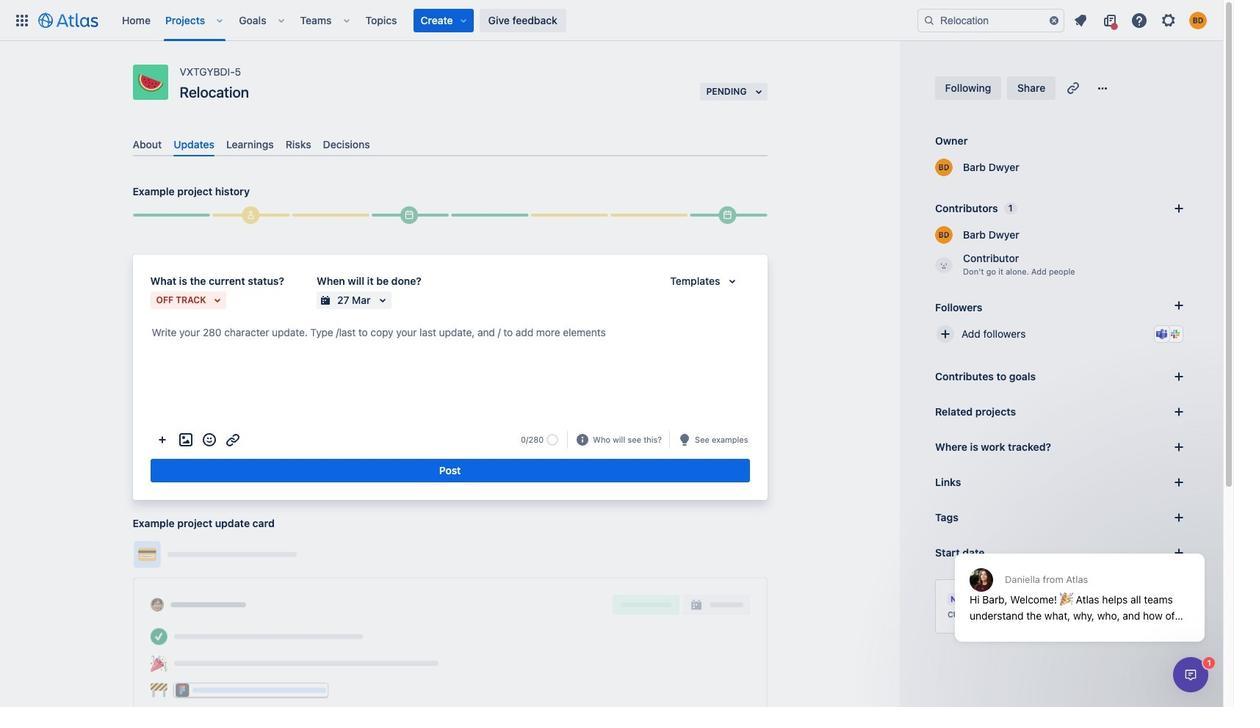 Task type: vqa. For each thing, say whether or not it's contained in the screenshot.
Notifications ICON
no



Task type: locate. For each thing, give the bounding box(es) containing it.
clear search session image
[[1049, 14, 1061, 26]]

tab list
[[127, 132, 774, 157]]

close banner image
[[1164, 592, 1176, 604]]

add follower image
[[937, 326, 955, 343]]

dialog
[[948, 518, 1213, 653], [1174, 658, 1209, 693]]

None search field
[[918, 8, 1065, 32]]

0 vertical spatial dialog
[[948, 518, 1213, 653]]

msteams logo showing  channels are connected to this project image
[[1157, 329, 1169, 340]]

search image
[[924, 14, 936, 26]]

banner
[[0, 0, 1224, 41]]

Search field
[[918, 8, 1065, 32]]

more actions image
[[153, 432, 171, 449]]



Task type: describe. For each thing, give the bounding box(es) containing it.
1 vertical spatial dialog
[[1174, 658, 1209, 693]]

Main content area, start typing to enter text. text field
[[150, 324, 750, 347]]

add a follower image
[[1171, 297, 1188, 315]]

add files, videos, or images image
[[177, 432, 194, 449]]

help image
[[1131, 11, 1149, 29]]

insert link image
[[224, 432, 241, 449]]

top element
[[9, 0, 918, 41]]

insert emoji image
[[200, 432, 218, 449]]

slack logo showing nan channels are connected to this project image
[[1170, 329, 1182, 340]]



